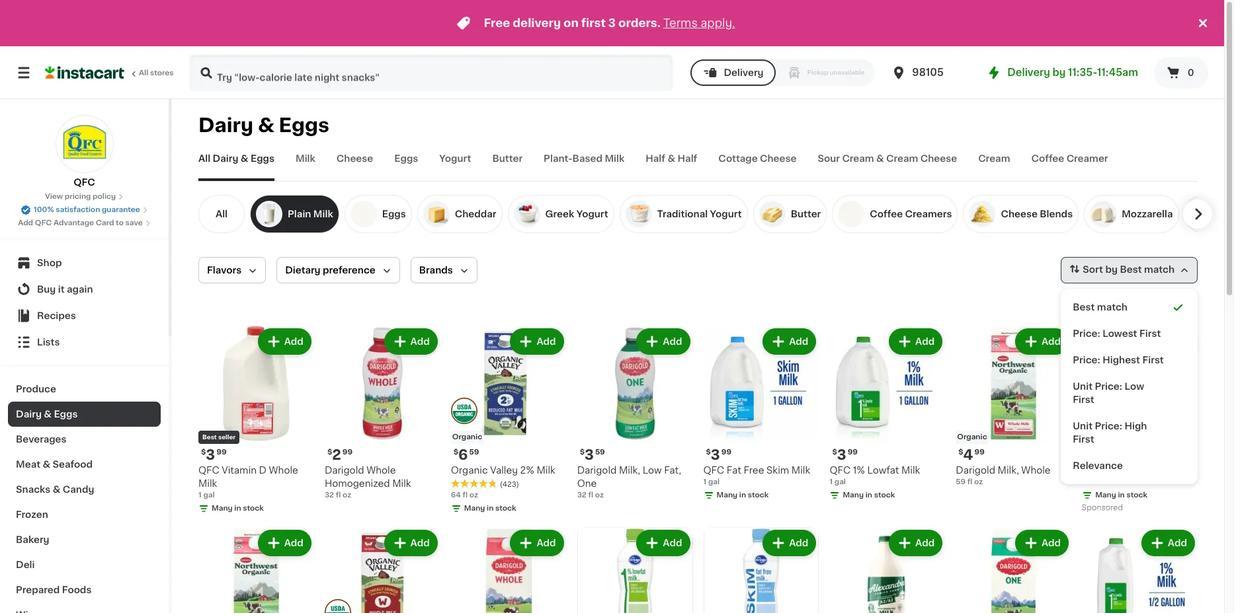Task type: locate. For each thing, give the bounding box(es) containing it.
$ up qfc 1% lowfat milk 1 gal
[[832, 449, 837, 456]]

many up sponsored badge image
[[1095, 492, 1116, 499]]

1 horizontal spatial match
[[1144, 265, 1175, 275]]

4 $ from the left
[[580, 449, 585, 456]]

59 inside 5 darigold fit whole milk 59 fl oz
[[1082, 479, 1092, 486]]

yogurt for traditional yogurt
[[710, 210, 742, 219]]

$ inside $ 6 59
[[454, 449, 458, 456]]

darigold down $ 4 99
[[956, 466, 995, 475]]

sponsored badge image
[[1082, 505, 1122, 513]]

darigold down 5
[[1082, 466, 1122, 475]]

greek yogurt link
[[508, 195, 614, 233]]

99 up the 1%
[[848, 449, 858, 456]]

$ up homogenized
[[327, 449, 332, 456]]

qfc logo image
[[55, 115, 113, 173]]

1 horizontal spatial yogurt
[[577, 210, 608, 219]]

2 horizontal spatial gal
[[835, 479, 846, 486]]

1 99 from the left
[[216, 449, 227, 456]]

0 horizontal spatial best
[[202, 434, 217, 440]]

1 vertical spatial butter
[[791, 210, 821, 219]]

2 horizontal spatial $ 3 99
[[832, 448, 858, 462]]

99 for qfc vitamin d whole milk
[[216, 449, 227, 456]]

oz right "64"
[[469, 492, 478, 499]]

59 inside $ 3 59
[[595, 449, 605, 456]]

unit price: low first option
[[1066, 374, 1193, 413]]

0 horizontal spatial cream
[[842, 154, 874, 163]]

dairy down produce
[[16, 410, 42, 419]]

shop link
[[8, 250, 161, 276]]

by right "sort"
[[1105, 265, 1118, 275]]

0 vertical spatial coffee
[[1031, 154, 1064, 163]]

3 for qfc vitamin d whole milk
[[206, 448, 215, 462]]

0 vertical spatial unit
[[1073, 382, 1093, 392]]

whole inside 5 darigold fit whole milk 59 fl oz
[[1138, 466, 1167, 475]]

0 horizontal spatial butter link
[[492, 152, 523, 181]]

1 cream from the left
[[842, 154, 874, 163]]

darigold for 3
[[577, 466, 617, 475]]

1 vertical spatial best
[[1073, 303, 1095, 312]]

buy it again
[[37, 285, 93, 294]]

best seller
[[202, 434, 236, 440]]

coffee inside shelves by aisles element
[[870, 210, 903, 219]]

eggs up the beverages link at the left bottom of the page
[[54, 410, 78, 419]]

$ 3 99 down best seller on the left of page
[[201, 448, 227, 462]]

eggs link down cheese 'link'
[[344, 195, 412, 233]]

by
[[1053, 67, 1066, 77], [1105, 265, 1118, 275]]

& inside "link"
[[44, 410, 52, 419]]

cottage
[[719, 154, 758, 163]]

view pricing policy link
[[45, 192, 124, 202]]

2 99 from the left
[[342, 449, 353, 456]]

price: inside option
[[1073, 356, 1100, 365]]

plant-based milk
[[544, 154, 625, 163]]

oz inside darigold milk, whole 59 fl oz
[[974, 479, 983, 486]]

free delivery on first 3 orders. terms apply.
[[484, 18, 735, 28]]

milk link
[[296, 152, 315, 181]]

add qfc advantage card to save link
[[18, 218, 151, 229]]

best right the sort by
[[1120, 265, 1142, 275]]

$ for darigold milk, low fat, one
[[580, 449, 585, 456]]

oz down one on the bottom left
[[595, 492, 604, 499]]

many in stock down the 64 fl oz
[[464, 505, 516, 513]]

price: highest first
[[1073, 356, 1164, 365]]

service type group
[[691, 60, 875, 86]]

low inside unit price: low first
[[1125, 382, 1144, 392]]

$ inside $ 4 99
[[959, 449, 963, 456]]

meat
[[16, 460, 40, 470]]

all for all stores
[[139, 69, 148, 77]]

0 horizontal spatial gal
[[203, 492, 215, 499]]

0 horizontal spatial 1
[[198, 492, 202, 499]]

gal inside qfc fat free skim milk 1 gal
[[708, 479, 720, 486]]

59 up one on the bottom left
[[595, 449, 605, 456]]

1 horizontal spatial delivery
[[1008, 67, 1050, 77]]

milk inside qfc 1% lowfat milk 1 gal
[[902, 466, 920, 475]]

2 horizontal spatial 1
[[830, 479, 833, 486]]

mozzarella image
[[1090, 201, 1117, 228]]

99 inside $ 4 99
[[975, 449, 985, 456]]

add
[[18, 220, 33, 227], [284, 337, 304, 347], [410, 337, 430, 347], [537, 337, 556, 347], [663, 337, 682, 347], [789, 337, 808, 347], [915, 337, 935, 347], [1042, 337, 1061, 347], [284, 539, 304, 548], [410, 539, 430, 548], [537, 539, 556, 548], [663, 539, 682, 548], [789, 539, 808, 548], [915, 539, 935, 548], [1042, 539, 1061, 548], [1168, 539, 1187, 548]]

qfc left vitamin
[[198, 466, 219, 475]]

2 whole from the left
[[367, 466, 396, 475]]

milk, inside darigold milk, low fat, one 32 fl oz
[[619, 466, 640, 475]]

1 horizontal spatial 1
[[703, 479, 707, 486]]

cream
[[842, 154, 874, 163], [886, 154, 918, 163], [978, 154, 1010, 163]]

darigold inside darigold milk, whole 59 fl oz
[[956, 466, 995, 475]]

3 right first on the top left of page
[[608, 18, 616, 28]]

unit inside unit price: low first
[[1073, 382, 1093, 392]]

1 milk, from the left
[[619, 466, 640, 475]]

many for darigold
[[1095, 492, 1116, 499]]

best match inside 'best match sort by' 'field'
[[1120, 265, 1175, 275]]

32
[[325, 492, 334, 499], [577, 492, 587, 499]]

match up best match option
[[1144, 265, 1175, 275]]

whole left "relevance"
[[1021, 466, 1051, 475]]

unit down price: highest first
[[1073, 382, 1093, 392]]

butter
[[492, 154, 523, 163], [791, 210, 821, 219]]

0 horizontal spatial dairy & eggs
[[16, 410, 78, 419]]

3 darigold from the left
[[956, 466, 995, 475]]

first
[[1140, 329, 1161, 339], [1143, 356, 1164, 365], [1073, 396, 1094, 405], [1073, 435, 1094, 444]]

match up price: lowest first
[[1097, 303, 1128, 312]]

0 horizontal spatial all
[[139, 69, 148, 77]]

shop
[[37, 259, 62, 268]]

delivery inside button
[[724, 68, 764, 77]]

many in stock down qfc 1% lowfat milk 1 gal
[[843, 492, 895, 499]]

all dairy & eggs link
[[198, 152, 274, 181]]

59 inside darigold milk, whole 59 fl oz
[[956, 479, 966, 486]]

99 down best seller on the left of page
[[216, 449, 227, 456]]

qfc inside 'link'
[[74, 178, 95, 187]]

price:
[[1073, 329, 1100, 339], [1073, 356, 1100, 365], [1095, 382, 1122, 392], [1095, 422, 1122, 431]]

milk right 2%
[[537, 466, 555, 475]]

gal inside qfc vitamin d whole milk 1 gal
[[203, 492, 215, 499]]

0 horizontal spatial low
[[643, 466, 662, 475]]

1 vertical spatial best match
[[1073, 303, 1128, 312]]

in up sponsored badge image
[[1118, 492, 1125, 499]]

unit price: high first
[[1073, 422, 1147, 444]]

greek yogurt image
[[514, 201, 540, 228]]

1 vertical spatial all
[[198, 154, 210, 163]]

milk right lowfat
[[902, 466, 920, 475]]

0 horizontal spatial butter
[[492, 154, 523, 163]]

darigold inside darigold whole homogenized milk 32 fl oz
[[325, 466, 364, 475]]

0 vertical spatial by
[[1053, 67, 1066, 77]]

$
[[201, 449, 206, 456], [327, 449, 332, 456], [454, 449, 458, 456], [580, 449, 585, 456], [706, 449, 711, 456], [832, 449, 837, 456], [959, 449, 963, 456]]

price: left highest
[[1073, 356, 1100, 365]]

oz inside darigold milk, low fat, one 32 fl oz
[[595, 492, 604, 499]]

2 vertical spatial dairy
[[16, 410, 42, 419]]

1 vertical spatial eggs link
[[344, 195, 412, 233]]

milk right the based
[[605, 154, 625, 163]]

3 up qfc fat free skim milk 1 gal
[[711, 448, 720, 462]]

coffee left creamers
[[870, 210, 903, 219]]

$ for qfc vitamin d whole milk
[[201, 449, 206, 456]]

1 vertical spatial unit
[[1073, 422, 1093, 431]]

99 up fat
[[721, 449, 732, 456]]

1 horizontal spatial 32
[[577, 492, 587, 499]]

59 down the 4
[[956, 479, 966, 486]]

4 whole from the left
[[1138, 466, 1167, 475]]

2 cream from the left
[[886, 154, 918, 163]]

all up all link at top left
[[198, 154, 210, 163]]

cheese blends link
[[963, 195, 1079, 233]]

100% satisfaction guarantee
[[34, 206, 140, 214]]

price: inside unit price: high first
[[1095, 422, 1122, 431]]

0 vertical spatial dairy & eggs
[[198, 116, 329, 135]]

1 horizontal spatial coffee
[[1031, 154, 1064, 163]]

3 up one on the bottom left
[[585, 448, 594, 462]]

& up traditional on the right top of the page
[[668, 154, 675, 163]]

dairy & eggs up all dairy & eggs on the left of the page
[[198, 116, 329, 135]]

coffee creamers
[[870, 210, 952, 219]]

2 horizontal spatial yogurt
[[710, 210, 742, 219]]

milk right the fit
[[1170, 466, 1189, 475]]

2 milk, from the left
[[998, 466, 1019, 475]]

homogenized
[[325, 479, 390, 489]]

milk inside darigold whole homogenized milk 32 fl oz
[[392, 479, 411, 489]]

$ 3 99 for 1%
[[832, 448, 858, 462]]

59 right 6
[[469, 449, 479, 456]]

add qfc advantage card to save
[[18, 220, 143, 227]]

cream up cheese blends icon
[[978, 154, 1010, 163]]

yogurt right greek
[[577, 210, 608, 219]]

2 horizontal spatial cream
[[978, 154, 1010, 163]]

0 horizontal spatial milk,
[[619, 466, 640, 475]]

1 vertical spatial free
[[744, 466, 764, 475]]

99 inside $ 2 99
[[342, 449, 353, 456]]

2 unit from the top
[[1073, 422, 1093, 431]]

all inside shelves by aisles element
[[216, 210, 228, 219]]

cream up coffee creamers link
[[886, 154, 918, 163]]

fl inside darigold milk, low fat, one 32 fl oz
[[588, 492, 593, 499]]

1 horizontal spatial all
[[198, 154, 210, 163]]

1 horizontal spatial milk,
[[998, 466, 1019, 475]]

dietary preference button
[[277, 257, 400, 284]]

2 vertical spatial all
[[216, 210, 228, 219]]

beverages link
[[8, 427, 161, 452]]

view pricing policy
[[45, 193, 116, 200]]

darigold for 4
[[956, 466, 995, 475]]

many in stock
[[717, 492, 769, 499], [843, 492, 895, 499], [1095, 492, 1148, 499], [212, 505, 264, 513], [464, 505, 516, 513]]

mozzarella link
[[1084, 195, 1179, 233]]

delivery by 11:35-11:45am
[[1008, 67, 1138, 77]]

7 $ from the left
[[959, 449, 963, 456]]

fl inside darigold whole homogenized milk 32 fl oz
[[336, 492, 341, 499]]

stock for free
[[748, 492, 769, 499]]

best inside option
[[1073, 303, 1095, 312]]

by inside 'field'
[[1105, 265, 1118, 275]]

fl down one on the bottom left
[[588, 492, 593, 499]]

2 horizontal spatial best
[[1120, 265, 1142, 275]]

qfc left the 1%
[[830, 466, 851, 475]]

5 $ from the left
[[706, 449, 711, 456]]

half left the cottage
[[678, 154, 697, 163]]

0 vertical spatial best match
[[1120, 265, 1175, 275]]

1 horizontal spatial low
[[1125, 382, 1144, 392]]

99 right 2
[[342, 449, 353, 456]]

fl down homogenized
[[336, 492, 341, 499]]

produce
[[16, 385, 56, 394]]

free right fat
[[744, 466, 764, 475]]

0 horizontal spatial half
[[646, 154, 665, 163]]

best match up best match option
[[1120, 265, 1175, 275]]

free
[[484, 18, 510, 28], [744, 466, 764, 475]]

delivery for delivery by 11:35-11:45am
[[1008, 67, 1050, 77]]

1 horizontal spatial $ 3 99
[[706, 448, 732, 462]]

butter link down cottage cheese "link"
[[753, 195, 827, 233]]

delivery
[[513, 18, 561, 28]]

0 horizontal spatial $ 3 99
[[201, 448, 227, 462]]

0 horizontal spatial free
[[484, 18, 510, 28]]

many in stock down qfc fat free skim milk 1 gal
[[717, 492, 769, 499]]

butter image
[[759, 201, 786, 228]]

best down "sort"
[[1073, 303, 1095, 312]]

plant-based milk link
[[544, 152, 625, 181]]

qfc link
[[55, 115, 113, 189]]

recipes link
[[8, 303, 161, 329]]

1 horizontal spatial by
[[1105, 265, 1118, 275]]

whole inside qfc vitamin d whole milk 1 gal
[[269, 466, 298, 475]]

qfc left fat
[[703, 466, 724, 475]]

low down price: highest first option
[[1125, 382, 1144, 392]]

$ for darigold milk, whole
[[959, 449, 963, 456]]

1 horizontal spatial butter
[[791, 210, 821, 219]]

first up 5
[[1073, 435, 1094, 444]]

first up unit price: high first
[[1073, 396, 1094, 405]]

free left delivery
[[484, 18, 510, 28]]

$ inside $ 2 99
[[327, 449, 332, 456]]

qfc fat free skim milk 1 gal
[[703, 466, 810, 486]]

qfc inside qfc vitamin d whole milk 1 gal
[[198, 466, 219, 475]]

butter left 'plant-'
[[492, 154, 523, 163]]

dairy & eggs link
[[8, 402, 161, 427]]

1 half from the left
[[646, 154, 665, 163]]

2 $ 3 99 from the left
[[706, 448, 732, 462]]

valley
[[490, 466, 518, 475]]

frozen
[[16, 511, 48, 520]]

whole right the fit
[[1138, 466, 1167, 475]]

0 vertical spatial low
[[1125, 382, 1144, 392]]

best match up price: lowest first
[[1073, 303, 1128, 312]]

dairy
[[198, 116, 253, 135], [213, 154, 238, 163], [16, 410, 42, 419]]

first inside option
[[1143, 356, 1164, 365]]

1 horizontal spatial cream
[[886, 154, 918, 163]]

advantage
[[54, 220, 94, 227]]

eggs left yogurt link
[[394, 154, 418, 163]]

recipes
[[37, 312, 76, 321]]

2 darigold from the left
[[577, 466, 617, 475]]

1 horizontal spatial half
[[678, 154, 697, 163]]

99 for darigold milk, whole
[[975, 449, 985, 456]]

$ inside $ 3 59
[[580, 449, 585, 456]]

creamers
[[905, 210, 952, 219]]

4 darigold from the left
[[1082, 466, 1122, 475]]

1 whole from the left
[[269, 466, 298, 475]]

6 $ from the left
[[832, 449, 837, 456]]

best
[[1120, 265, 1142, 275], [1073, 303, 1095, 312], [202, 434, 217, 440]]

buy it again link
[[8, 276, 161, 303]]

oz down homogenized
[[343, 492, 351, 499]]

save
[[125, 220, 143, 227]]

eggs link left yogurt link
[[394, 152, 418, 181]]

1 vertical spatial dairy & eggs
[[16, 410, 78, 419]]

oz down "relevance"
[[1101, 479, 1109, 486]]

many down fat
[[717, 492, 738, 499]]

dairy & eggs inside "link"
[[16, 410, 78, 419]]

milk, inside darigold milk, whole 59 fl oz
[[998, 466, 1019, 475]]

59 inside $ 6 59
[[469, 449, 479, 456]]

first inside unit price: low first
[[1073, 396, 1094, 405]]

1 inside qfc 1% lowfat milk 1 gal
[[830, 479, 833, 486]]

1 for qfc fat free skim milk
[[703, 479, 707, 486]]

5 darigold fit whole milk 59 fl oz
[[1082, 448, 1189, 486]]

by left the '11:35-' at the right
[[1053, 67, 1066, 77]]

$ up one on the bottom left
[[580, 449, 585, 456]]

fl right "64"
[[463, 492, 468, 499]]

cheese
[[337, 154, 373, 163], [760, 154, 797, 163], [921, 154, 957, 163], [1001, 210, 1038, 219]]

1 for qfc vitamin d whole milk
[[198, 492, 202, 499]]

None search field
[[189, 54, 674, 91]]

candy
[[63, 485, 94, 495]]

1 $ 3 99 from the left
[[201, 448, 227, 462]]

apply.
[[701, 18, 735, 28]]

product group
[[198, 326, 314, 517], [325, 326, 440, 501], [451, 326, 567, 517], [577, 326, 693, 501], [703, 326, 819, 504], [830, 326, 945, 504], [956, 326, 1072, 488], [1082, 326, 1198, 516], [198, 528, 314, 614], [325, 528, 440, 614], [451, 528, 567, 614], [577, 528, 693, 614], [703, 528, 819, 614], [830, 528, 945, 614], [956, 528, 1072, 614], [1082, 528, 1198, 614]]

5 99 from the left
[[975, 449, 985, 456]]

2 horizontal spatial all
[[216, 210, 228, 219]]

yogurt link
[[439, 152, 471, 181]]

0 horizontal spatial delivery
[[724, 68, 764, 77]]

1 unit from the top
[[1073, 382, 1093, 392]]

cheese inside "link"
[[760, 154, 797, 163]]

stock down qfc 1% lowfat milk 1 gal
[[874, 492, 895, 499]]

qfc inside qfc 1% lowfat milk 1 gal
[[830, 466, 851, 475]]

1 32 from the left
[[325, 492, 334, 499]]

qfc for qfc vitamin d whole milk 1 gal
[[198, 466, 219, 475]]

milk
[[296, 154, 315, 163], [605, 154, 625, 163], [313, 210, 333, 219], [537, 466, 555, 475], [792, 466, 810, 475], [902, 466, 920, 475], [1170, 466, 1189, 475], [198, 479, 217, 489], [392, 479, 411, 489]]

0 horizontal spatial yogurt
[[439, 154, 471, 163]]

1 $ from the left
[[201, 449, 206, 456]]

price: down price: highest first
[[1095, 382, 1122, 392]]

qfc for qfc 1% lowfat milk 1 gal
[[830, 466, 851, 475]]

stock for d
[[243, 505, 264, 513]]

$ for darigold whole homogenized milk
[[327, 449, 332, 456]]

1 vertical spatial by
[[1105, 265, 1118, 275]]

0 vertical spatial best
[[1120, 265, 1142, 275]]

3 $ from the left
[[454, 449, 458, 456]]

milk down best seller on the left of page
[[198, 479, 217, 489]]

darigold inside 5 darigold fit whole milk 59 fl oz
[[1082, 466, 1122, 475]]

1 vertical spatial match
[[1097, 303, 1128, 312]]

in for vitamin
[[234, 505, 241, 513]]

yogurt up cheddar link
[[439, 154, 471, 163]]

$ for qfc 1% lowfat milk
[[832, 449, 837, 456]]

terms
[[663, 18, 698, 28]]

cheese inside shelves by aisles element
[[1001, 210, 1038, 219]]

0 vertical spatial all
[[139, 69, 148, 77]]

3 up qfc 1% lowfat milk 1 gal
[[837, 448, 846, 462]]

32 down homogenized
[[325, 492, 334, 499]]

pricing
[[65, 193, 91, 200]]

snacks & candy
[[16, 485, 94, 495]]

based
[[572, 154, 603, 163]]

1 darigold from the left
[[325, 466, 364, 475]]

1 horizontal spatial free
[[744, 466, 764, 475]]

3 99 from the left
[[721, 449, 732, 456]]

delivery
[[1008, 67, 1050, 77], [724, 68, 764, 77]]

many in stock for fat
[[717, 492, 769, 499]]

butter link left 'plant-'
[[492, 152, 523, 181]]

100%
[[34, 206, 54, 214]]

1 inside qfc vitamin d whole milk 1 gal
[[198, 492, 202, 499]]

low inside darigold milk, low fat, one 32 fl oz
[[643, 466, 662, 475]]

dietary preference
[[285, 266, 376, 275]]

Search field
[[190, 56, 672, 90]]

many in stock for 1%
[[843, 492, 895, 499]]

qfc inside qfc fat free skim milk 1 gal
[[703, 466, 724, 475]]

qfc for qfc
[[74, 178, 95, 187]]

relevance
[[1073, 462, 1123, 471]]

1 horizontal spatial gal
[[708, 479, 720, 486]]

3 $ 3 99 from the left
[[832, 448, 858, 462]]

0 button
[[1154, 57, 1208, 89]]

milk right plain
[[313, 210, 333, 219]]

3 whole from the left
[[1021, 466, 1051, 475]]

darigold for 2
[[325, 466, 364, 475]]

3 cream from the left
[[978, 154, 1010, 163]]

all left stores
[[139, 69, 148, 77]]

in down qfc vitamin d whole milk 1 gal
[[234, 505, 241, 513]]

2 $ from the left
[[327, 449, 332, 456]]

darigold inside darigold milk, low fat, one 32 fl oz
[[577, 466, 617, 475]]

milk inside the plain milk link
[[313, 210, 333, 219]]

it
[[58, 285, 65, 294]]

0 vertical spatial free
[[484, 18, 510, 28]]

delivery for delivery
[[724, 68, 764, 77]]

dairy & eggs up beverages
[[16, 410, 78, 419]]

oz inside darigold whole homogenized milk 32 fl oz
[[343, 492, 351, 499]]

0 vertical spatial dairy
[[198, 116, 253, 135]]

0 horizontal spatial match
[[1097, 303, 1128, 312]]

32 down one on the bottom left
[[577, 492, 587, 499]]

first right highest
[[1143, 356, 1164, 365]]

2 vertical spatial best
[[202, 434, 217, 440]]

best match inside best match option
[[1073, 303, 1128, 312]]

3 inside "limited time offer" region
[[608, 18, 616, 28]]

1 vertical spatial low
[[643, 466, 662, 475]]

cheese blends image
[[969, 201, 996, 228]]

$ 3 99 up the 1%
[[832, 448, 858, 462]]

product group containing 6
[[451, 326, 567, 517]]

0 horizontal spatial 32
[[325, 492, 334, 499]]

$ 3 99 up fat
[[706, 448, 732, 462]]

qfc
[[74, 178, 95, 187], [35, 220, 52, 227], [198, 466, 219, 475], [703, 466, 724, 475], [830, 466, 851, 475]]

3 for qfc fat free skim milk
[[711, 448, 720, 462]]

1 horizontal spatial best
[[1073, 303, 1095, 312]]

half & half
[[646, 154, 697, 163]]

0 horizontal spatial coffee
[[870, 210, 903, 219]]

in
[[739, 492, 746, 499], [866, 492, 872, 499], [1118, 492, 1125, 499], [234, 505, 241, 513], [487, 505, 494, 513]]

whole right d
[[269, 466, 298, 475]]

0 vertical spatial butter link
[[492, 152, 523, 181]]

2 32 from the left
[[577, 492, 587, 499]]

99 for qfc fat free skim milk
[[721, 449, 732, 456]]

2%
[[520, 466, 534, 475]]

darigold down $ 2 99
[[325, 466, 364, 475]]

11:45am
[[1097, 67, 1138, 77]]

4 99 from the left
[[848, 449, 858, 456]]

dairy inside "link"
[[16, 410, 42, 419]]

traditional
[[657, 210, 708, 219]]

milk right skim
[[792, 466, 810, 475]]

& up all link at top left
[[241, 154, 248, 163]]

1
[[703, 479, 707, 486], [830, 479, 833, 486], [198, 492, 202, 499]]

3
[[608, 18, 616, 28], [206, 448, 215, 462], [585, 448, 594, 462], [711, 448, 720, 462], [837, 448, 846, 462]]

to
[[116, 220, 124, 227]]

5
[[1090, 448, 1099, 462]]

0 horizontal spatial by
[[1053, 67, 1066, 77]]

$ up darigold milk, whole 59 fl oz
[[959, 449, 963, 456]]

59
[[469, 449, 479, 456], [595, 449, 605, 456], [956, 479, 966, 486], [1082, 479, 1092, 486]]

0 vertical spatial match
[[1144, 265, 1175, 275]]

unit inside unit price: high first
[[1073, 422, 1093, 431]]

1 vertical spatial coffee
[[870, 210, 903, 219]]

1 inside qfc fat free skim milk 1 gal
[[703, 479, 707, 486]]

1 vertical spatial butter link
[[753, 195, 827, 233]]

many for 1%
[[843, 492, 864, 499]]

fl inside 5 darigold fit whole milk 59 fl oz
[[1094, 479, 1099, 486]]

darigold milk, whole 59 fl oz
[[956, 466, 1051, 486]]

unit up 5
[[1073, 422, 1093, 431]]

cheddar link
[[417, 195, 502, 233]]

$ 3 99 for vitamin
[[201, 448, 227, 462]]

sort by list box
[[1061, 289, 1198, 485]]

all stores link
[[45, 54, 175, 91]]



Task type: describe. For each thing, give the bounding box(es) containing it.
plant-
[[544, 154, 573, 163]]

eggs inside "link"
[[54, 410, 78, 419]]

fat
[[727, 466, 741, 475]]

price: lowest first
[[1073, 329, 1161, 339]]

organic valley 2% milk
[[451, 466, 555, 475]]

organic down $ 6 59
[[451, 466, 488, 475]]

stock down (423)
[[495, 505, 516, 513]]

bakery
[[16, 536, 49, 545]]

lowfat
[[867, 466, 899, 475]]

next image
[[1188, 206, 1204, 222]]

all link
[[198, 195, 245, 233]]

0 vertical spatial butter
[[492, 154, 523, 163]]

darigold whole homogenized milk 32 fl oz
[[325, 466, 411, 499]]

$ 4 99
[[959, 448, 985, 462]]

lists
[[37, 338, 60, 347]]

1 vertical spatial dairy
[[213, 154, 238, 163]]

orders.
[[618, 18, 661, 28]]

1%
[[853, 466, 865, 475]]

100% satisfaction guarantee button
[[21, 202, 148, 216]]

card
[[96, 220, 114, 227]]

terms apply. link
[[663, 18, 735, 28]]

milk inside qfc fat free skim milk 1 gal
[[792, 466, 810, 475]]

in down organic valley 2% milk
[[487, 505, 494, 513]]

64 fl oz
[[451, 492, 478, 499]]

yogurt for greek yogurt
[[577, 210, 608, 219]]

& up all dairy & eggs on the left of the page
[[258, 116, 274, 135]]

99 for qfc 1% lowfat milk
[[848, 449, 858, 456]]

milk left cheese 'link'
[[296, 154, 315, 163]]

flavors button
[[198, 257, 266, 284]]

frozen link
[[8, 503, 161, 528]]

& right meat
[[43, 460, 50, 470]]

beverages
[[16, 435, 67, 444]]

highest
[[1103, 356, 1140, 365]]

shelf cream cheese 10 of 44 group
[[1184, 195, 1234, 233]]

snacks & candy link
[[8, 478, 161, 503]]

0 vertical spatial eggs link
[[394, 152, 418, 181]]

unit price: high first option
[[1066, 413, 1193, 453]]

1 horizontal spatial dairy & eggs
[[198, 116, 329, 135]]

cheddar
[[455, 210, 496, 219]]

produce link
[[8, 377, 161, 402]]

eggs left milk link
[[251, 154, 274, 163]]

milk inside 5 darigold fit whole milk 59 fl oz
[[1170, 466, 1189, 475]]

match inside 'field'
[[1144, 265, 1175, 275]]

fl inside darigold milk, whole 59 fl oz
[[967, 479, 973, 486]]

deli link
[[8, 553, 161, 578]]

greek
[[545, 210, 574, 219]]

1 horizontal spatial butter link
[[753, 195, 827, 233]]

match inside option
[[1097, 303, 1128, 312]]

limited time offer region
[[0, 0, 1195, 46]]

deli
[[16, 561, 35, 570]]

sour cream & cream cheese link
[[818, 152, 957, 181]]

2
[[332, 448, 341, 462]]

view
[[45, 193, 63, 200]]

cheese link
[[337, 152, 373, 181]]

98105
[[912, 67, 944, 77]]

high
[[1125, 422, 1147, 431]]

plain
[[288, 210, 311, 219]]

milk inside plant-based milk link
[[605, 154, 625, 163]]

in for 1%
[[866, 492, 872, 499]]

darigold milk, low fat, one 32 fl oz
[[577, 466, 681, 499]]

meat & seafood
[[16, 460, 93, 470]]

in for darigold
[[1118, 492, 1125, 499]]

all dairy & eggs
[[198, 154, 274, 163]]

milk, for 3
[[619, 466, 640, 475]]

sort
[[1083, 265, 1103, 275]]

& left candy
[[53, 485, 60, 495]]

greek yogurt
[[545, 210, 608, 219]]

delivery by 11:35-11:45am link
[[986, 65, 1138, 81]]

traditional yogurt image
[[626, 201, 652, 228]]

cheese right milk link
[[337, 154, 373, 163]]

coffee for coffee creamer
[[1031, 154, 1064, 163]]

cheddar image
[[423, 201, 450, 228]]

low for price:
[[1125, 382, 1144, 392]]

traditional yogurt
[[657, 210, 742, 219]]

many in stock for vitamin
[[212, 505, 264, 513]]

in for fat
[[739, 492, 746, 499]]

price: inside unit price: low first
[[1095, 382, 1122, 392]]

many for vitamin
[[212, 505, 233, 513]]

2 half from the left
[[678, 154, 697, 163]]

price: lowest first option
[[1066, 321, 1193, 347]]

low for milk,
[[643, 466, 662, 475]]

3 for qfc 1% lowfat milk
[[837, 448, 846, 462]]

shelf plain milk 1 of 44 group
[[250, 195, 344, 233]]

$ 2 99
[[327, 448, 353, 462]]

organic up $ 6 59
[[452, 434, 482, 441]]

mozzarella
[[1122, 210, 1173, 219]]

64
[[451, 492, 461, 499]]

gal for qfc vitamin d whole milk
[[203, 492, 215, 499]]

prepared foods
[[16, 586, 92, 595]]

coffee creamer link
[[1031, 152, 1108, 181]]

one
[[577, 479, 597, 489]]

many for fat
[[717, 492, 738, 499]]

all for all dairy & eggs
[[198, 154, 210, 163]]

policy
[[93, 193, 116, 200]]

traditional yogurt link
[[620, 195, 748, 233]]

$ for organic valley 2% milk
[[454, 449, 458, 456]]

brands
[[419, 266, 453, 275]]

first right lowest
[[1140, 329, 1161, 339]]

coffee for coffee creamers
[[870, 210, 903, 219]]

milk, for 4
[[998, 466, 1019, 475]]

stock for lowfat
[[874, 492, 895, 499]]

32 inside darigold milk, low fat, one 32 fl oz
[[577, 492, 587, 499]]

whole inside darigold milk, whole 59 fl oz
[[1021, 466, 1051, 475]]

$ 3 99 for fat
[[706, 448, 732, 462]]

gal inside qfc 1% lowfat milk 1 gal
[[835, 479, 846, 486]]

free inside "limited time offer" region
[[484, 18, 510, 28]]

seafood
[[53, 460, 93, 470]]

bakery link
[[8, 528, 161, 553]]

instacart logo image
[[45, 65, 124, 81]]

eggs inside shelves by aisles element
[[382, 210, 406, 219]]

many down the 64 fl oz
[[464, 505, 485, 513]]

qfc 1% lowfat milk 1 gal
[[830, 466, 920, 486]]

prepared
[[16, 586, 60, 595]]

all stores
[[139, 69, 174, 77]]

unit for unit price: low first
[[1073, 382, 1093, 392]]

$ 3 59
[[580, 448, 605, 462]]

& right sour
[[876, 154, 884, 163]]

unit for unit price: high first
[[1073, 422, 1093, 431]]

shelves by aisles element
[[198, 182, 1234, 247]]

many in stock for darigold
[[1095, 492, 1148, 499]]

product group containing 2
[[325, 326, 440, 501]]

item badge image
[[451, 398, 477, 425]]

by for delivery
[[1053, 67, 1066, 77]]

best inside 'field'
[[1120, 265, 1142, 275]]

relevance option
[[1066, 453, 1193, 480]]

item badge image
[[325, 600, 351, 614]]

product group containing 5
[[1082, 326, 1198, 516]]

cheese left cream 'link'
[[921, 154, 957, 163]]

vitamin
[[222, 466, 257, 475]]

coffee creamer
[[1031, 154, 1108, 163]]

gal for qfc fat free skim milk
[[708, 479, 720, 486]]

dietary
[[285, 266, 321, 275]]

qfc down 100%
[[35, 220, 52, 227]]

first inside unit price: high first
[[1073, 435, 1094, 444]]

blends
[[1040, 210, 1073, 219]]

flavors
[[207, 266, 242, 275]]

plain milk image
[[256, 201, 282, 228]]

best match option
[[1066, 294, 1193, 321]]

$ for qfc fat free skim milk
[[706, 449, 711, 456]]

3 for darigold milk, low fat, one
[[585, 448, 594, 462]]

qfc for qfc fat free skim milk 1 gal
[[703, 466, 724, 475]]

eggs up milk link
[[279, 116, 329, 135]]

again
[[67, 285, 93, 294]]

oz inside 5 darigold fit whole milk 59 fl oz
[[1101, 479, 1109, 486]]

creamer
[[1067, 154, 1108, 163]]

product group containing 4
[[956, 326, 1072, 488]]

free inside qfc fat free skim milk 1 gal
[[744, 466, 764, 475]]

cheese blends
[[1001, 210, 1073, 219]]

11:35-
[[1068, 67, 1097, 77]]

coffee creamers link
[[832, 195, 958, 233]]

butter inside shelves by aisles element
[[791, 210, 821, 219]]

cottage cheese link
[[719, 152, 797, 181]]

unit price: low first
[[1073, 382, 1144, 405]]

foods
[[62, 586, 92, 595]]

99 for darigold whole homogenized milk
[[342, 449, 353, 456]]

first
[[581, 18, 606, 28]]

Best match Sort by field
[[1061, 257, 1198, 284]]

32 inside darigold whole homogenized milk 32 fl oz
[[325, 492, 334, 499]]

milk inside qfc vitamin d whole milk 1 gal
[[198, 479, 217, 489]]

98105 button
[[891, 54, 971, 91]]

price: highest first option
[[1066, 347, 1193, 374]]

whole inside darigold whole homogenized milk 32 fl oz
[[367, 466, 396, 475]]

organic up $ 4 99
[[957, 434, 987, 441]]

stock for fit
[[1127, 492, 1148, 499]]

price: left lowest
[[1073, 329, 1100, 339]]

by for sort
[[1105, 265, 1118, 275]]



Task type: vqa. For each thing, say whether or not it's contained in the screenshot.
topmost All
yes



